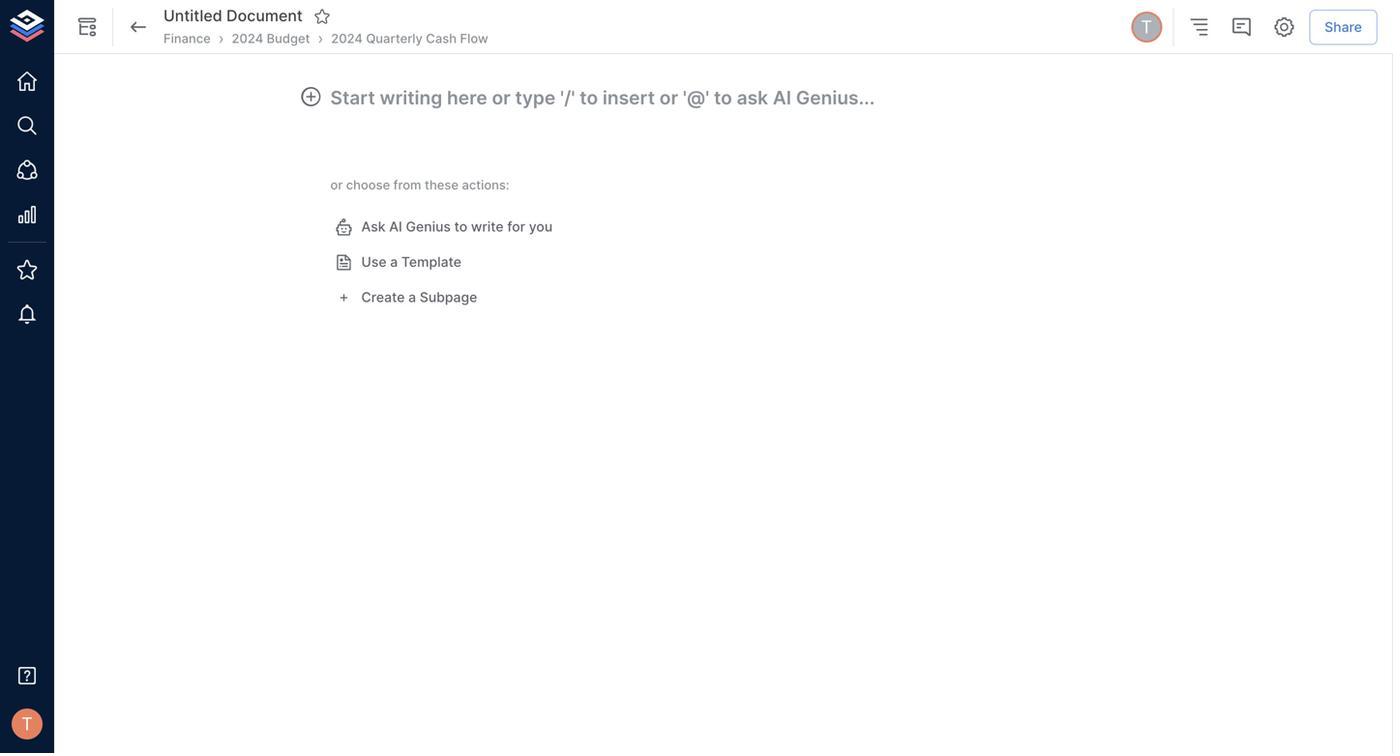 Task type: locate. For each thing, give the bounding box(es) containing it.
1 horizontal spatial t button
[[1129, 9, 1165, 45]]

budget
[[267, 31, 310, 46]]

0 horizontal spatial 2024
[[232, 31, 263, 46]]

go back image
[[127, 15, 150, 39]]

1 horizontal spatial t
[[1141, 16, 1153, 38]]

ask ai genius to write for you button
[[330, 210, 560, 245]]

› down favorite image
[[318, 29, 323, 48]]

0 horizontal spatial a
[[390, 254, 398, 271]]

use a template
[[361, 254, 462, 271]]

1 horizontal spatial a
[[408, 289, 416, 306]]

share button
[[1309, 9, 1378, 45]]

2024
[[232, 31, 263, 46], [331, 31, 363, 46]]

a for create
[[408, 289, 416, 306]]

2024 quarterly cash flow link
[[331, 30, 488, 48]]

1 vertical spatial t
[[21, 714, 33, 735]]

1 horizontal spatial ›
[[318, 29, 323, 48]]

2024 left quarterly
[[331, 31, 363, 46]]

0 horizontal spatial ›
[[219, 29, 224, 48]]

0 horizontal spatial t button
[[6, 703, 48, 746]]

subpage
[[420, 289, 477, 306]]

2024 down untitled document
[[232, 31, 263, 46]]

a inside button
[[390, 254, 398, 271]]

these
[[425, 177, 459, 192]]

t button
[[1129, 9, 1165, 45], [6, 703, 48, 746]]

› down untitled document
[[219, 29, 224, 48]]

table of contents image
[[1188, 15, 1211, 39]]

2024 budget link
[[232, 30, 310, 48]]

a right create
[[408, 289, 416, 306]]

document
[[226, 6, 303, 25]]

t
[[1141, 16, 1153, 38], [21, 714, 33, 735]]

1 vertical spatial a
[[408, 289, 416, 306]]

from
[[394, 177, 421, 192]]

quarterly
[[366, 31, 423, 46]]

a
[[390, 254, 398, 271], [408, 289, 416, 306]]

0 horizontal spatial t
[[21, 714, 33, 735]]

a for use
[[390, 254, 398, 271]]

1 › from the left
[[219, 29, 224, 48]]

comments image
[[1230, 15, 1253, 39]]

you
[[529, 219, 553, 235]]

ai
[[389, 219, 402, 235]]

a inside button
[[408, 289, 416, 306]]

write
[[471, 219, 504, 235]]

›
[[219, 29, 224, 48], [318, 29, 323, 48]]

favorite image
[[313, 8, 331, 25]]

a right "use"
[[390, 254, 398, 271]]

0 vertical spatial a
[[390, 254, 398, 271]]

1 horizontal spatial 2024
[[331, 31, 363, 46]]

2 › from the left
[[318, 29, 323, 48]]

0 vertical spatial t
[[1141, 16, 1153, 38]]



Task type: describe. For each thing, give the bounding box(es) containing it.
for
[[507, 219, 525, 235]]

ask ai genius to write for you
[[361, 219, 553, 235]]

cash
[[426, 31, 457, 46]]

untitled
[[164, 6, 222, 25]]

create
[[361, 289, 405, 306]]

finance link
[[164, 30, 211, 48]]

create a subpage button
[[330, 280, 485, 316]]

show wiki image
[[75, 15, 99, 39]]

genius
[[406, 219, 451, 235]]

to
[[454, 219, 468, 235]]

t for bottom t button
[[21, 714, 33, 735]]

flow
[[460, 31, 488, 46]]

settings image
[[1273, 15, 1296, 39]]

finance
[[164, 31, 211, 46]]

1 2024 from the left
[[232, 31, 263, 46]]

create a subpage
[[361, 289, 477, 306]]

t for top t button
[[1141, 16, 1153, 38]]

or choose from these actions:
[[330, 177, 510, 192]]

finance › 2024 budget › 2024 quarterly cash flow
[[164, 29, 488, 48]]

untitled document
[[164, 6, 303, 25]]

actions:
[[462, 177, 510, 192]]

0 vertical spatial t button
[[1129, 9, 1165, 45]]

or
[[330, 177, 343, 192]]

choose
[[346, 177, 390, 192]]

ask
[[361, 219, 386, 235]]

use
[[361, 254, 387, 271]]

use a template button
[[330, 245, 469, 280]]

template
[[402, 254, 462, 271]]

1 vertical spatial t button
[[6, 703, 48, 746]]

share
[[1325, 19, 1362, 35]]

2 2024 from the left
[[331, 31, 363, 46]]



Task type: vqa. For each thing, say whether or not it's contained in the screenshot.
THE A related to Create
yes



